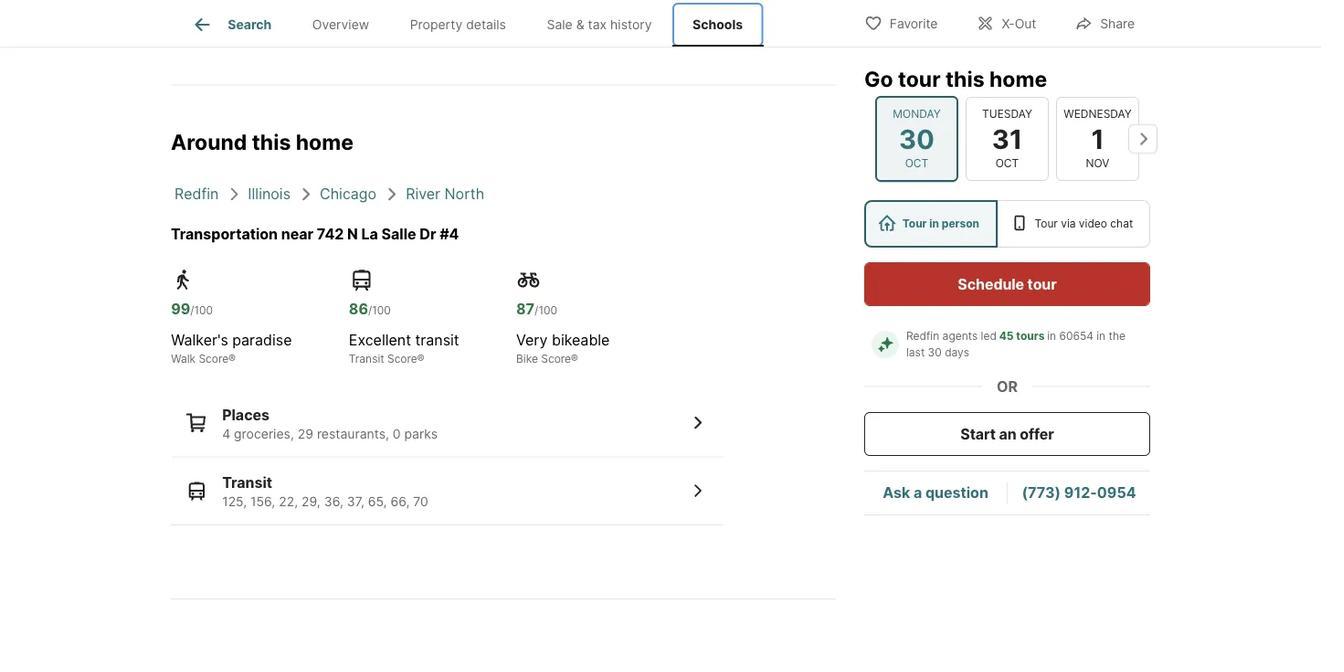 Task type: describe. For each thing, give the bounding box(es) containing it.
tour for go
[[898, 66, 941, 91]]

la
[[361, 225, 378, 243]]

a
[[914, 484, 922, 502]]

places
[[222, 406, 270, 423]]

0 horizontal spatial this
[[252, 129, 291, 155]]

® for bikeable
[[571, 352, 578, 365]]

share
[[1101, 16, 1135, 32]]

tour via video chat
[[1035, 217, 1134, 230]]

redfin agents led 45 tours in 60654
[[907, 329, 1094, 343]]

score for excellent
[[387, 352, 417, 365]]

redfin for redfin agents led 45 tours in 60654
[[907, 329, 940, 343]]

x-out
[[1002, 16, 1037, 32]]

sale & tax history
[[547, 17, 652, 32]]

days
[[945, 346, 970, 359]]

nov
[[1086, 157, 1110, 170]]

742
[[317, 225, 344, 243]]

30 inside 'monday 30 oct'
[[899, 123, 935, 155]]

4
[[222, 426, 230, 441]]

/100 for 99
[[190, 303, 213, 317]]

tours
[[1017, 329, 1045, 343]]

led
[[981, 329, 997, 343]]

redfin for redfin
[[175, 185, 219, 203]]

schedule tour
[[958, 275, 1057, 293]]

overview
[[312, 17, 369, 32]]

next image
[[1129, 124, 1158, 153]]

/100 for 87
[[535, 303, 557, 317]]

via
[[1061, 217, 1076, 230]]

chicago link
[[320, 185, 377, 203]]

share button
[[1059, 4, 1151, 42]]

transit inside transit 125, 156, 22, 29, 36, 37, 65, 66, 70
[[222, 474, 272, 492]]

bike
[[516, 352, 538, 365]]

tour in person option
[[865, 200, 998, 248]]

transit inside excellent transit transit score ®
[[349, 352, 384, 365]]

score for very
[[541, 352, 571, 365]]

37,
[[347, 494, 364, 509]]

around this home
[[171, 129, 354, 155]]

start an offer button
[[865, 412, 1151, 456]]

/100 for 86
[[368, 303, 391, 317]]

60654
[[1060, 329, 1094, 343]]

0
[[393, 426, 401, 441]]

places 4 groceries, 29 restaurants, 0 parks
[[222, 406, 438, 441]]

tour via video chat option
[[998, 200, 1151, 248]]

tour for tour via video chat
[[1035, 217, 1058, 230]]

agents
[[943, 329, 978, 343]]

groceries,
[[234, 426, 294, 441]]

125,
[[222, 494, 247, 509]]

86 /100
[[349, 300, 391, 317]]

&
[[576, 17, 585, 32]]

video
[[1079, 217, 1108, 230]]

36,
[[324, 494, 343, 509]]

oct for 31
[[996, 157, 1019, 170]]

question
[[926, 484, 989, 502]]

(773)
[[1022, 484, 1061, 502]]

oct for 30
[[905, 157, 929, 170]]

(773) 912-0954 link
[[1022, 484, 1137, 502]]

near
[[281, 225, 314, 243]]

45
[[1000, 329, 1014, 343]]

99
[[171, 300, 190, 317]]

illinois
[[248, 185, 291, 203]]

very
[[516, 331, 548, 349]]

x-
[[1002, 16, 1015, 32]]

an
[[999, 425, 1017, 443]]

tour for schedule
[[1028, 275, 1057, 293]]

restaurants,
[[317, 426, 389, 441]]

0954
[[1097, 484, 1137, 502]]

® for paradise
[[228, 352, 236, 365]]

favorite
[[890, 16, 938, 32]]

66,
[[391, 494, 410, 509]]

99 /100
[[171, 300, 213, 317]]

(773) 912-0954
[[1022, 484, 1137, 502]]

31
[[992, 123, 1023, 155]]

dr
[[420, 225, 436, 243]]

or
[[997, 377, 1018, 395]]

schools
[[693, 17, 743, 32]]

overview tab
[[292, 3, 390, 47]]

very bikeable bike score ®
[[516, 331, 610, 365]]

offer
[[1020, 425, 1054, 443]]

86
[[349, 300, 368, 317]]

ask a question
[[883, 484, 989, 502]]

30 inside 'in the last 30 days'
[[928, 346, 942, 359]]

chat
[[1111, 217, 1134, 230]]

start an offer
[[961, 425, 1054, 443]]

tuesday
[[983, 107, 1033, 120]]

search link
[[191, 14, 272, 36]]

score for walker's
[[199, 352, 228, 365]]

schedule
[[958, 275, 1025, 293]]

tuesday 31 oct
[[983, 107, 1033, 170]]

property details
[[410, 17, 506, 32]]

favorite button
[[849, 4, 954, 42]]

29
[[298, 426, 313, 441]]

sale
[[547, 17, 573, 32]]

go
[[865, 66, 893, 91]]

out
[[1015, 16, 1037, 32]]

walker's paradise walk score ®
[[171, 331, 292, 365]]

transportation near 742 n la salle dr #4
[[171, 225, 459, 243]]



Task type: vqa. For each thing, say whether or not it's contained in the screenshot.
the bottom home
yes



Task type: locate. For each thing, give the bounding box(es) containing it.
0 vertical spatial redfin
[[175, 185, 219, 203]]

® inside excellent transit transit score ®
[[417, 352, 425, 365]]

65,
[[368, 494, 387, 509]]

transit down excellent
[[349, 352, 384, 365]]

score inside very bikeable bike score ®
[[541, 352, 571, 365]]

0 vertical spatial this
[[946, 66, 985, 91]]

0 horizontal spatial /100
[[190, 303, 213, 317]]

0 vertical spatial home
[[990, 66, 1048, 91]]

ask a question link
[[883, 484, 989, 502]]

1 tour from the left
[[903, 217, 927, 230]]

list box
[[865, 200, 1151, 248]]

illinois link
[[248, 185, 291, 203]]

1 horizontal spatial oct
[[996, 157, 1019, 170]]

tab list
[[171, 0, 778, 47]]

schedule tour button
[[865, 262, 1151, 306]]

oct
[[905, 157, 929, 170], [996, 157, 1019, 170]]

0 horizontal spatial redfin
[[175, 185, 219, 203]]

2 tour from the left
[[1035, 217, 1058, 230]]

score inside excellent transit transit score ®
[[387, 352, 417, 365]]

home up chicago
[[296, 129, 354, 155]]

start
[[961, 425, 996, 443]]

this up tuesday
[[946, 66, 985, 91]]

score down walker's at left
[[199, 352, 228, 365]]

tour
[[898, 66, 941, 91], [1028, 275, 1057, 293]]

1 ® from the left
[[228, 352, 236, 365]]

1
[[1092, 123, 1105, 155]]

156,
[[251, 494, 275, 509]]

0 horizontal spatial home
[[296, 129, 354, 155]]

wednesday 1 nov
[[1064, 107, 1132, 170]]

1 horizontal spatial score
[[387, 352, 417, 365]]

history
[[611, 17, 652, 32]]

912-
[[1065, 484, 1097, 502]]

tour left person
[[903, 217, 927, 230]]

tour inside button
[[1028, 275, 1057, 293]]

details
[[466, 17, 506, 32]]

2 /100 from the left
[[368, 303, 391, 317]]

parks
[[404, 426, 438, 441]]

® for transit
[[417, 352, 425, 365]]

in right tours
[[1048, 329, 1057, 343]]

redfin up last on the right bottom of page
[[907, 329, 940, 343]]

in the last 30 days
[[907, 329, 1129, 359]]

1 vertical spatial redfin
[[907, 329, 940, 343]]

property details tab
[[390, 3, 527, 47]]

search
[[228, 17, 272, 32]]

person
[[942, 217, 980, 230]]

home up tuesday
[[990, 66, 1048, 91]]

® inside walker's paradise walk score ®
[[228, 352, 236, 365]]

tour up monday
[[898, 66, 941, 91]]

monday
[[893, 107, 941, 120]]

around
[[171, 129, 247, 155]]

tour inside option
[[903, 217, 927, 230]]

transit
[[415, 331, 459, 349]]

in inside 'in the last 30 days'
[[1097, 329, 1106, 343]]

1 vertical spatial tour
[[1028, 275, 1057, 293]]

transportation
[[171, 225, 278, 243]]

1 horizontal spatial transit
[[349, 352, 384, 365]]

north
[[445, 185, 484, 203]]

redfin
[[175, 185, 219, 203], [907, 329, 940, 343]]

tour inside option
[[1035, 217, 1058, 230]]

redfin up transportation
[[175, 185, 219, 203]]

/100 inside 86 /100
[[368, 303, 391, 317]]

oct inside tuesday 31 oct
[[996, 157, 1019, 170]]

87
[[516, 300, 535, 317]]

2 horizontal spatial /100
[[535, 303, 557, 317]]

tour right schedule
[[1028, 275, 1057, 293]]

1 vertical spatial home
[[296, 129, 354, 155]]

0 vertical spatial tour
[[898, 66, 941, 91]]

score down excellent
[[387, 352, 417, 365]]

property
[[410, 17, 463, 32]]

0 vertical spatial 30
[[899, 123, 935, 155]]

score
[[199, 352, 228, 365], [387, 352, 417, 365], [541, 352, 571, 365]]

redfin link
[[175, 185, 219, 203]]

bikeable
[[552, 331, 610, 349]]

0 horizontal spatial ®
[[228, 352, 236, 365]]

/100 up excellent
[[368, 303, 391, 317]]

0 horizontal spatial in
[[930, 217, 940, 230]]

/100 up walker's at left
[[190, 303, 213, 317]]

oct down monday
[[905, 157, 929, 170]]

last
[[907, 346, 925, 359]]

1 vertical spatial transit
[[222, 474, 272, 492]]

the
[[1109, 329, 1126, 343]]

salle
[[382, 225, 416, 243]]

oct down 31 at the top right
[[996, 157, 1019, 170]]

1 horizontal spatial tour
[[1028, 275, 1057, 293]]

tour in person
[[903, 217, 980, 230]]

in left person
[[930, 217, 940, 230]]

wednesday
[[1064, 107, 1132, 120]]

oct inside 'monday 30 oct'
[[905, 157, 929, 170]]

® down transit in the left bottom of the page
[[417, 352, 425, 365]]

0 horizontal spatial tour
[[903, 217, 927, 230]]

this up "illinois"
[[252, 129, 291, 155]]

2 score from the left
[[387, 352, 417, 365]]

/100 inside 99 /100
[[190, 303, 213, 317]]

22,
[[279, 494, 298, 509]]

excellent transit transit score ®
[[349, 331, 459, 365]]

tour
[[903, 217, 927, 230], [1035, 217, 1058, 230]]

tab list containing search
[[171, 0, 778, 47]]

1 /100 from the left
[[190, 303, 213, 317]]

x-out button
[[961, 4, 1052, 42]]

tour for tour in person
[[903, 217, 927, 230]]

30
[[899, 123, 935, 155], [928, 346, 942, 359]]

2 ® from the left
[[417, 352, 425, 365]]

/100
[[190, 303, 213, 317], [368, 303, 391, 317], [535, 303, 557, 317]]

transit
[[349, 352, 384, 365], [222, 474, 272, 492]]

® inside very bikeable bike score ®
[[571, 352, 578, 365]]

2 horizontal spatial score
[[541, 352, 571, 365]]

in left the at the bottom right of the page
[[1097, 329, 1106, 343]]

ask
[[883, 484, 910, 502]]

river north
[[406, 185, 484, 203]]

2 horizontal spatial ®
[[571, 352, 578, 365]]

score right bike
[[541, 352, 571, 365]]

score inside walker's paradise walk score ®
[[199, 352, 228, 365]]

1 vertical spatial 30
[[928, 346, 942, 359]]

river
[[406, 185, 441, 203]]

3 score from the left
[[541, 352, 571, 365]]

1 oct from the left
[[905, 157, 929, 170]]

transit 125, 156, 22, 29, 36, 37, 65, 66, 70
[[222, 474, 428, 509]]

1 vertical spatial this
[[252, 129, 291, 155]]

2 horizontal spatial in
[[1097, 329, 1106, 343]]

1 horizontal spatial ®
[[417, 352, 425, 365]]

chicago
[[320, 185, 377, 203]]

1 score from the left
[[199, 352, 228, 365]]

1 horizontal spatial home
[[990, 66, 1048, 91]]

this
[[946, 66, 985, 91], [252, 129, 291, 155]]

0 horizontal spatial score
[[199, 352, 228, 365]]

® down bikeable in the bottom left of the page
[[571, 352, 578, 365]]

sale & tax history tab
[[527, 3, 673, 47]]

0 horizontal spatial oct
[[905, 157, 929, 170]]

n
[[347, 225, 358, 243]]

river north link
[[406, 185, 484, 203]]

walker's
[[171, 331, 228, 349]]

3 ® from the left
[[571, 352, 578, 365]]

® down paradise
[[228, 352, 236, 365]]

/100 up very
[[535, 303, 557, 317]]

30 down monday
[[899, 123, 935, 155]]

excellent
[[349, 331, 411, 349]]

1 horizontal spatial /100
[[368, 303, 391, 317]]

list box containing tour in person
[[865, 200, 1151, 248]]

1 horizontal spatial this
[[946, 66, 985, 91]]

tour left via
[[1035, 217, 1058, 230]]

schools tab
[[673, 3, 763, 47]]

home
[[990, 66, 1048, 91], [296, 129, 354, 155]]

0 vertical spatial transit
[[349, 352, 384, 365]]

paradise
[[232, 331, 292, 349]]

0 horizontal spatial transit
[[222, 474, 272, 492]]

transit up 125,
[[222, 474, 272, 492]]

go tour this home
[[865, 66, 1048, 91]]

/100 inside 87 /100
[[535, 303, 557, 317]]

87 /100
[[516, 300, 557, 317]]

in inside option
[[930, 217, 940, 230]]

2 oct from the left
[[996, 157, 1019, 170]]

monday 30 oct
[[893, 107, 941, 170]]

None button
[[876, 96, 959, 182], [966, 97, 1049, 181], [1056, 97, 1140, 181], [876, 96, 959, 182], [966, 97, 1049, 181], [1056, 97, 1140, 181]]

30 right last on the right bottom of page
[[928, 346, 942, 359]]

®
[[228, 352, 236, 365], [417, 352, 425, 365], [571, 352, 578, 365]]

0 horizontal spatial tour
[[898, 66, 941, 91]]

1 horizontal spatial in
[[1048, 329, 1057, 343]]

3 /100 from the left
[[535, 303, 557, 317]]

1 horizontal spatial redfin
[[907, 329, 940, 343]]

29,
[[302, 494, 321, 509]]

in
[[930, 217, 940, 230], [1048, 329, 1057, 343], [1097, 329, 1106, 343]]

1 horizontal spatial tour
[[1035, 217, 1058, 230]]



